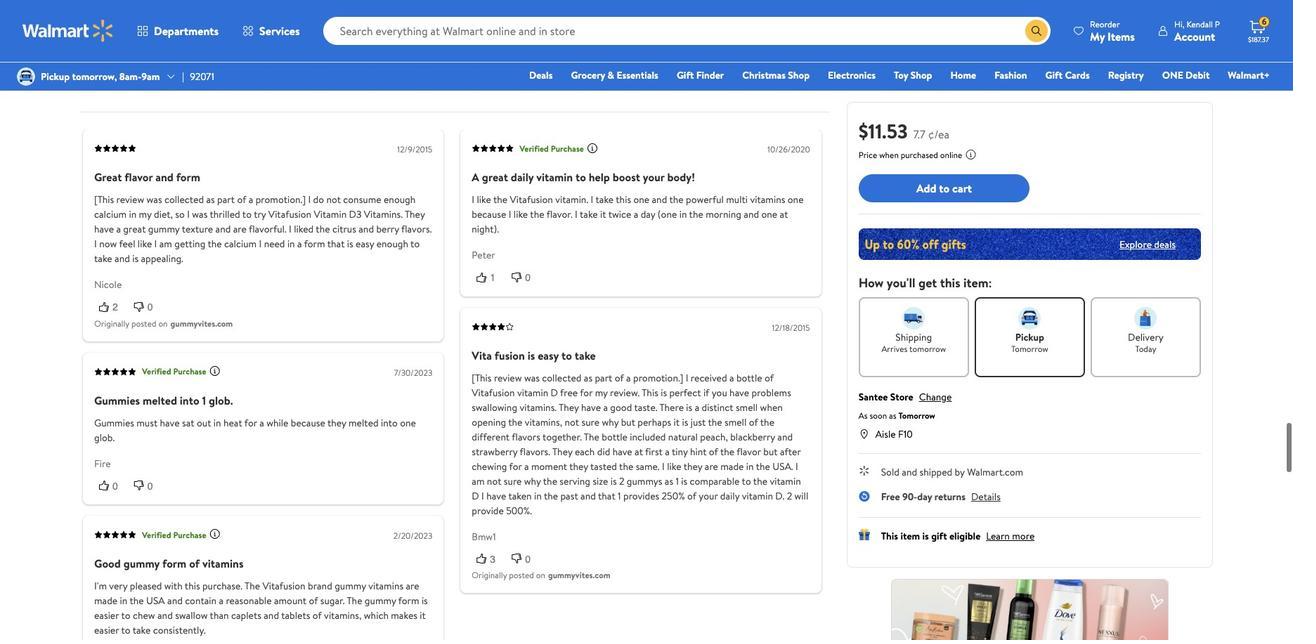 Task type: vqa. For each thing, say whether or not it's contained in the screenshot.


Task type: locate. For each thing, give the bounding box(es) containing it.
to
[[576, 170, 586, 185], [939, 181, 950, 196], [242, 208, 252, 222], [411, 237, 420, 251], [562, 348, 572, 363], [742, 474, 751, 488], [121, 609, 130, 623], [121, 624, 130, 638]]

into up sat
[[180, 393, 199, 408]]

0 horizontal spatial review
[[116, 193, 144, 207]]

usa.
[[773, 460, 793, 474]]

of up review.
[[615, 371, 624, 385]]

1 horizontal spatial part
[[595, 371, 613, 385]]

1 vertical spatial flavors.
[[520, 445, 550, 459]]

pickup inside the pickup tomorrow
[[1016, 330, 1045, 344]]

take down the now
[[94, 252, 112, 266]]

bottle
[[737, 371, 762, 385], [602, 430, 628, 444]]

purchase for 1
[[173, 366, 206, 378]]

1 gummies from the top
[[94, 393, 140, 408]]

list item
[[80, 39, 150, 61], [155, 39, 222, 61], [228, 39, 300, 61], [306, 39, 383, 61], [389, 39, 451, 61], [457, 39, 517, 61], [80, 67, 149, 90]]

d left free
[[551, 386, 558, 400]]

heat
[[223, 416, 242, 430]]

vitamins, inside [this review was collected as part of a promotion.] i received a bottle of vitafusion vitamin d free for my review. this is perfect if you have problems swallowing vitamins. they have a good taste. there is a distinct smell when opening the vitamins, not sure why but perhaps it is just the smell of the different flavors together. the bottle included natural peach, blackberry and strawberry flavors. they each did have at first a tiny hint of the flavor but after chewing for a moment they tasted the same. i like they are made in the usa. i am not sure why the serving size is 2 gummys as 1 is comparable to the vitamin d i have taken in the past and that 1 provides 250% of your daily vitamin d. 2 will provide 500%.
[[525, 415, 562, 429]]

1 vertical spatial promotion.]
[[633, 371, 684, 385]]

the inside i'm very pleased with this purchase. the vitafusion brand gummy vitamins are made in the usa and contain a reasonable amount of sugar. the gummy form is easier to chew and swallow than caplets and tablets of vitamins, which makes it easier to take consistently.
[[130, 594, 144, 608]]

this right get in the top right of the page
[[940, 274, 961, 292]]

vitafusion inside [this review was collected as part of a promotion.] i do not consume enough calcium in my diet, so i was thrilled to try vitafusion vitamin d3 vitamins. they have a great gummy texture and are flavorful. i liked the citrus and berry flavors. i now feel like i am getting the calcium i need in a form that is easy enough to take and is appealing.
[[268, 208, 311, 222]]

vitamin
[[536, 170, 573, 185], [517, 386, 548, 400], [770, 474, 801, 488], [742, 489, 773, 503]]

1 vertical spatial daily
[[720, 489, 740, 503]]

easy inside [this review was collected as part of a promotion.] i do not consume enough calcium in my diet, so i was thrilled to try vitafusion vitamin d3 vitamins. they have a great gummy texture and are flavorful. i liked the citrus and berry flavors. i now feel like i am getting the calcium i need in a form that is easy enough to take and is appealing.
[[356, 237, 374, 251]]

0 horizontal spatial your
[[643, 170, 665, 185]]

vitafusion up swallowing
[[472, 386, 515, 400]]

because inside i like the vitafusion vitamin. i take this one and the powerful multi vitamins one because i like the flavor. i take it twice a day (one in the morning and one at night).
[[472, 208, 506, 222]]

quality
[[91, 71, 123, 85]]

was for great
[[147, 193, 162, 207]]

collected
[[164, 193, 204, 207], [542, 371, 582, 385]]

gift left cards
[[1046, 68, 1063, 82]]

shipped
[[920, 465, 953, 479]]

vitamins inside i like the vitafusion vitamin. i take this one and the powerful multi vitamins one because i like the flavor. i take it twice a day (one in the morning and one at night).
[[750, 193, 785, 207]]

purchase.
[[202, 579, 243, 593]]

0 vertical spatial posted
[[131, 318, 156, 330]]

1 button
[[472, 271, 507, 285]]

0 vertical spatial your
[[643, 170, 665, 185]]

1 horizontal spatial for
[[509, 460, 522, 474]]

&
[[608, 68, 614, 82]]

great flavor and form
[[94, 170, 200, 185]]

when down $11.53
[[880, 149, 899, 161]]

tomorrow
[[910, 343, 946, 355]]

shop right christmas at the top right of the page
[[788, 68, 810, 82]]

2 horizontal spatial vitamins
[[750, 193, 785, 207]]

received
[[691, 371, 727, 385]]

part inside [this review was collected as part of a promotion.] i do not consume enough calcium in my diet, so i was thrilled to try vitafusion vitamin d3 vitamins. they have a great gummy texture and are flavorful. i liked the citrus and berry flavors. i now feel like i am getting the calcium i need in a form that is easy enough to take and is appealing.
[[217, 193, 235, 207]]

2 horizontal spatial this
[[940, 274, 961, 292]]

part up review.
[[595, 371, 613, 385]]

pickup for pickup tomorrow, 8am-9am
[[41, 70, 70, 84]]

originally posted on gummyvites.com for and
[[94, 318, 233, 330]]

1 horizontal spatial into
[[381, 416, 398, 430]]

shop for toy shop
[[911, 68, 932, 82]]

distinct
[[702, 401, 734, 415]]

a
[[472, 170, 479, 185]]

like inside [this review was collected as part of a promotion.] i do not consume enough calcium in my diet, so i was thrilled to try vitafusion vitamin d3 vitamins. they have a great gummy texture and are flavorful. i liked the citrus and berry flavors. i now feel like i am getting the calcium i need in a form that is easy enough to take and is appealing.
[[138, 237, 152, 251]]

out
[[197, 416, 211, 430]]

d up "provide"
[[472, 489, 479, 503]]

like inside [this review was collected as part of a promotion.] i received a bottle of vitafusion vitamin d free for my review. this is perfect if you have problems swallowing vitamins. they have a good taste. there is a distinct smell when opening the vitamins, not sure why but perhaps it is just the smell of the different flavors together. the bottle included natural peach, blackberry and strawberry flavors. they each did have at first a tiny hint of the flavor but after chewing for a moment they tasted the same. i like they are made in the usa. i am not sure why the serving size is 2 gummys as 1 is comparable to the vitamin d i have taken in the past and that 1 provides 250% of your daily vitamin d. 2 will provide 500%.
[[667, 460, 682, 474]]

0 button for great
[[129, 301, 164, 315]]

how
[[859, 274, 884, 292]]

the up the each
[[584, 430, 600, 444]]

tomorrow,
[[72, 70, 117, 84]]

as up 250%
[[665, 474, 673, 488]]

this
[[616, 193, 631, 207], [940, 274, 961, 292], [185, 579, 200, 593]]

they down hint
[[684, 460, 703, 474]]

2 horizontal spatial are
[[705, 460, 718, 474]]

0 horizontal spatial on
[[158, 318, 168, 330]]

0 vertical spatial list
[[80, 39, 830, 61]]

1 horizontal spatial price
[[859, 149, 878, 161]]

1 horizontal spatial sure
[[582, 415, 600, 429]]

item
[[901, 529, 920, 543]]

purchase
[[551, 143, 584, 155], [173, 366, 206, 378], [173, 529, 206, 541]]

consistently.
[[153, 624, 206, 638]]

how you'll get this item:
[[859, 274, 992, 292]]

price (10)
[[400, 43, 440, 57]]

price left (10)
[[400, 43, 422, 57]]

verified purchase information image
[[209, 529, 220, 540]]

0 vertical spatial this
[[642, 386, 659, 400]]

[this review was collected as part of a promotion.] i do not consume enough calcium in my diet, so i was thrilled to try vitafusion vitamin d3 vitamins. they have a great gummy texture and are flavorful. i liked the citrus and berry flavors. i now feel like i am getting the calcium i need in a form that is easy enough to take and is appealing.
[[94, 193, 432, 266]]

review for flavor
[[116, 193, 144, 207]]

0 horizontal spatial but
[[621, 415, 635, 429]]

berry
[[376, 222, 399, 237]]

with
[[164, 579, 183, 593]]

caplets
[[231, 609, 261, 623]]

0 vertical spatial not
[[326, 193, 341, 207]]

to left try
[[242, 208, 252, 222]]

0 vertical spatial because
[[472, 208, 506, 222]]

quality (6)
[[91, 71, 137, 85]]

day left (one
[[641, 208, 656, 222]]

and down multi
[[744, 208, 759, 222]]

gift
[[677, 68, 694, 82], [1046, 68, 1063, 82]]

gift finder link
[[671, 67, 731, 83]]

2 horizontal spatial was
[[524, 371, 540, 385]]

0 vertical spatial am
[[159, 237, 172, 251]]

review down great flavor and form
[[116, 193, 144, 207]]

to inside [this review was collected as part of a promotion.] i received a bottle of vitafusion vitamin d free for my review. this is perfect if you have problems swallowing vitamins. they have a good taste. there is a distinct smell when opening the vitamins, not sure why but perhaps it is just the smell of the different flavors together. the bottle included natural peach, blackberry and strawberry flavors. they each did have at first a tiny hint of the flavor but after chewing for a moment they tasted the same. i like they are made in the usa. i am not sure why the serving size is 2 gummys as 1 is comparable to the vitamin d i have taken in the past and that 1 provides 250% of your daily vitamin d. 2 will provide 500%.
[[742, 474, 751, 488]]

this inside i like the vitafusion vitamin. i take this one and the powerful multi vitamins one because i like the flavor. i take it twice a day (one in the morning and one at night).
[[616, 193, 631, 207]]

list item containing chew
[[155, 39, 222, 61]]

2 easier from the top
[[94, 624, 119, 638]]

1 vertical spatial it
[[674, 415, 680, 429]]

0 vertical spatial promotion.]
[[256, 193, 306, 207]]

and down usa
[[157, 609, 173, 623]]

frequent
[[80, 9, 125, 24]]

part inside [this review was collected as part of a promotion.] i received a bottle of vitafusion vitamin d free for my review. this is perfect if you have problems swallowing vitamins. they have a good taste. there is a distinct smell when opening the vitamins, not sure why but perhaps it is just the smell of the different flavors together. the bottle included natural peach, blackberry and strawberry flavors. they each did have at first a tiny hint of the flavor but after chewing for a moment they tasted the same. i like they are made in the usa. i am not sure why the serving size is 2 gummys as 1 is comparable to the vitamin d i have taken in the past and that 1 provides 250% of your daily vitamin d. 2 will provide 500%.
[[595, 371, 613, 385]]

1 list from the top
[[80, 39, 830, 61]]

your down "comparable"
[[699, 489, 718, 503]]

gifting made easy image
[[859, 529, 870, 541]]

1 vertical spatial verified
[[142, 366, 171, 378]]

have inside [this review was collected as part of a promotion.] i do not consume enough calcium in my diet, so i was thrilled to try vitafusion vitamin d3 vitamins. they have a great gummy texture and are flavorful. i liked the citrus and berry flavors. i now feel like i am getting the calcium i need in a form that is easy enough to take and is appealing.
[[94, 222, 114, 237]]

0 vertical spatial at
[[780, 208, 788, 222]]

0 vertical spatial originally
[[94, 318, 129, 330]]

1
[[490, 272, 496, 284], [202, 393, 206, 408], [676, 474, 679, 488], [618, 489, 621, 503]]

originally for vita
[[472, 570, 507, 582]]

0 horizontal spatial because
[[291, 416, 325, 430]]

that down size
[[598, 489, 616, 503]]

[this down great
[[94, 193, 114, 207]]

2 list from the top
[[80, 67, 830, 90]]

reorder my items
[[1090, 18, 1135, 44]]

2 vertical spatial verified
[[142, 529, 171, 541]]

verified purchase for into
[[142, 366, 206, 378]]

1 vertical spatial list
[[80, 67, 830, 90]]

flavors. inside [this review was collected as part of a promotion.] i do not consume enough calcium in my diet, so i was thrilled to try vitafusion vitamin d3 vitamins. they have a great gummy texture and are flavorful. i liked the citrus and berry flavors. i now feel like i am getting the calcium i need in a form that is easy enough to take and is appealing.
[[401, 222, 432, 237]]

of right 250%
[[688, 489, 697, 503]]

verified up good gummy form of vitamins
[[142, 529, 171, 541]]

2 horizontal spatial they
[[684, 460, 703, 474]]

0 vertical spatial verified purchase
[[520, 143, 584, 155]]

vitamins, inside i'm very pleased with this purchase. the vitafusion brand gummy vitamins are made in the usa and contain a reasonable amount of sugar. the gummy form is easier to chew and swallow than caplets and tablets of vitamins, which makes it easier to take consistently.
[[324, 609, 362, 623]]

this inside i'm very pleased with this purchase. the vitafusion brand gummy vitamins are made in the usa and contain a reasonable amount of sugar. the gummy form is easier to chew and swallow than caplets and tablets of vitamins, which makes it easier to take consistently.
[[185, 579, 200, 593]]

 image
[[17, 67, 35, 86]]

list item containing price
[[389, 39, 451, 61]]

of inside [this review was collected as part of a promotion.] i do not consume enough calcium in my diet, so i was thrilled to try vitafusion vitamin d3 vitamins. they have a great gummy texture and are flavorful. i liked the citrus and berry flavors. i now feel like i am getting the calcium i need in a form that is easy enough to take and is appealing.
[[237, 193, 246, 207]]

i left do
[[308, 193, 311, 207]]

1 horizontal spatial daily
[[720, 489, 740, 503]]

Walmart Site-Wide search field
[[323, 17, 1051, 45]]

form up makes
[[398, 594, 419, 608]]

as inside santee store change as soon as tomorrow
[[889, 410, 897, 422]]

originally posted on gummyvites.com for is
[[472, 570, 611, 582]]

form inside i'm very pleased with this purchase. the vitafusion brand gummy vitamins are made in the usa and contain a reasonable amount of sugar. the gummy form is easier to chew and swallow than caplets and tablets of vitamins, which makes it easier to take consistently.
[[398, 594, 419, 608]]

0 horizontal spatial great
[[123, 222, 146, 237]]

feel
[[119, 237, 135, 251]]

1 vertical spatial vitamins
[[202, 556, 244, 572]]

d.
[[776, 489, 785, 503]]

vitamins.
[[364, 208, 403, 222]]

serving
[[560, 474, 591, 488]]

1 horizontal spatial flavor
[[737, 445, 761, 459]]

0 vertical spatial vitamins
[[750, 193, 785, 207]]

i left liked
[[289, 222, 292, 237]]

review for fusion
[[494, 371, 522, 385]]

gummy up sugar.
[[335, 579, 366, 593]]

enough down berry
[[377, 237, 408, 251]]

not inside [this review was collected as part of a promotion.] i do not consume enough calcium in my diet, so i was thrilled to try vitafusion vitamin d3 vitamins. they have a great gummy texture and are flavorful. i liked the citrus and berry flavors. i now feel like i am getting the calcium i need in a form that is easy enough to take and is appealing.
[[326, 193, 341, 207]]

shop right toy
[[911, 68, 932, 82]]

my inside [this review was collected as part of a promotion.] i do not consume enough calcium in my diet, so i was thrilled to try vitafusion vitamin d3 vitamins. they have a great gummy texture and are flavorful. i liked the citrus and berry flavors. i now feel like i am getting the calcium i need in a form that is easy enough to take and is appealing.
[[139, 208, 152, 222]]

and
[[156, 170, 174, 185], [652, 193, 667, 207], [744, 208, 759, 222], [215, 222, 231, 237], [359, 222, 374, 237], [115, 252, 130, 266], [778, 430, 793, 444], [902, 465, 917, 479], [581, 489, 596, 503], [167, 594, 183, 608], [157, 609, 173, 623], [264, 609, 279, 623]]

posted for flavor
[[131, 318, 156, 330]]

the left usa.
[[756, 460, 770, 474]]

appealing.
[[141, 252, 183, 266]]

1 vertical spatial because
[[291, 416, 325, 430]]

cards
[[1065, 68, 1090, 82]]

0 horizontal spatial flavors.
[[401, 222, 432, 237]]

collected inside [this review was collected as part of a promotion.] i received a bottle of vitafusion vitamin d free for my review. this is perfect if you have problems swallowing vitamins. they have a good taste. there is a distinct smell when opening the vitamins, not sure why but perhaps it is just the smell of the different flavors together. the bottle included natural peach, blackberry and strawberry flavors. they each did have at first a tiny hint of the flavor but after chewing for a moment they tasted the same. i like they are made in the usa. i am not sure why the serving size is 2 gummys as 1 is comparable to the vitamin d i have taken in the past and that 1 provides 250% of your daily vitamin d. 2 will provide 500%.
[[542, 371, 582, 385]]

collected inside [this review was collected as part of a promotion.] i do not consume enough calcium in my diet, so i was thrilled to try vitafusion vitamin d3 vitamins. they have a great gummy texture and are flavorful. i liked the citrus and berry flavors. i now feel like i am getting the calcium i need in a form that is easy enough to take and is appealing.
[[164, 193, 204, 207]]

vitafusion up flavor.
[[510, 193, 553, 207]]

1 horizontal spatial calcium
[[224, 237, 257, 251]]

chew (22)
[[167, 43, 211, 57]]

in inside gummies must have sat out in heat for a while because they melted into one glob.
[[214, 416, 221, 430]]

calcium
[[94, 208, 127, 222], [224, 237, 257, 251]]

1 shop from the left
[[788, 68, 810, 82]]

vitamins inside i'm very pleased with this purchase. the vitafusion brand gummy vitamins are made in the usa and contain a reasonable amount of sugar. the gummy form is easier to chew and swallow than caplets and tablets of vitamins, which makes it easier to take consistently.
[[368, 579, 404, 593]]

than
[[210, 609, 229, 623]]

the down powerful
[[689, 208, 704, 222]]

list item containing texture
[[228, 39, 300, 61]]

1 horizontal spatial on
[[536, 570, 545, 582]]

1 horizontal spatial vitamins,
[[525, 415, 562, 429]]

made down the i'm
[[94, 594, 118, 608]]

0 vertical spatial daily
[[511, 170, 534, 185]]

2 inside button
[[112, 302, 118, 313]]

gummies must have sat out in heat for a while because they melted into one glob.
[[94, 416, 416, 445]]

not down chewing
[[487, 474, 502, 488]]

brand
[[308, 579, 332, 593]]

form down liked
[[304, 237, 325, 251]]

originally posted on gummyvites.com down 2 button
[[94, 318, 233, 330]]

gummies for gummies melted into 1 glob.
[[94, 393, 140, 408]]

2/20/2023
[[393, 530, 433, 542]]

at inside [this review was collected as part of a promotion.] i received a bottle of vitafusion vitamin d free for my review. this is perfect if you have problems swallowing vitamins. they have a good taste. there is a distinct smell when opening the vitamins, not sure why but perhaps it is just the smell of the different flavors together. the bottle included natural peach, blackberry and strawberry flavors. they each did have at first a tiny hint of the flavor but after chewing for a moment they tasted the same. i like they are made in the usa. i am not sure why the serving size is 2 gummys as 1 is comparable to the vitamin d i have taken in the past and that 1 provides 250% of your daily vitamin d. 2 will provide 500%.
[[635, 445, 643, 459]]

am inside [this review was collected as part of a promotion.] i received a bottle of vitafusion vitamin d free for my review. this is perfect if you have problems swallowing vitamins. they have a good taste. there is a distinct smell when opening the vitamins, not sure why but perhaps it is just the smell of the different flavors together. the bottle included natural peach, blackberry and strawberry flavors. they each did have at first a tiny hint of the flavor but after chewing for a moment they tasted the same. i like they are made in the usa. i am not sure why the serving size is 2 gummys as 1 is comparable to the vitamin d i have taken in the past and that 1 provides 250% of your daily vitamin d. 2 will provide 500%.
[[472, 474, 485, 488]]

3 button
[[472, 552, 507, 567]]

and up 'after'
[[778, 430, 793, 444]]

1 vertical spatial calcium
[[224, 237, 257, 251]]

0 horizontal spatial originally
[[94, 318, 129, 330]]

| 92071
[[182, 70, 214, 84]]

0 horizontal spatial price
[[400, 43, 422, 57]]

2 down nicole
[[112, 302, 118, 313]]

shop for christmas shop
[[788, 68, 810, 82]]

(22)
[[194, 43, 211, 57]]

grocery & essentials
[[571, 68, 659, 82]]

santee
[[859, 390, 888, 404]]

explore
[[1120, 237, 1152, 251]]

0 button
[[507, 271, 542, 285], [129, 301, 164, 315], [94, 479, 129, 494], [129, 479, 164, 494], [507, 552, 542, 567]]

when
[[880, 149, 899, 161], [760, 401, 783, 415]]

[this inside [this review was collected as part of a promotion.] i do not consume enough calcium in my diet, so i was thrilled to try vitafusion vitamin d3 vitamins. they have a great gummy texture and are flavorful. i liked the citrus and berry flavors. i now feel like i am getting the calcium i need in a form that is easy enough to take and is appealing.
[[94, 193, 114, 207]]

gummyvites.com for vita fusion is easy to take
[[548, 570, 611, 582]]

they inside gummies must have sat out in heat for a while because they melted into one glob.
[[328, 416, 346, 430]]

bottle up "did"
[[602, 430, 628, 444]]

are inside [this review was collected as part of a promotion.] i do not consume enough calcium in my diet, so i was thrilled to try vitafusion vitamin d3 vitamins. they have a great gummy texture and are flavorful. i liked the citrus and berry flavors. i now feel like i am getting the calcium i need in a form that is easy enough to take and is appealing.
[[233, 222, 247, 237]]

0 horizontal spatial easy
[[356, 237, 374, 251]]

vitamins right multi
[[750, 193, 785, 207]]

1 gift from the left
[[677, 68, 694, 82]]

f10
[[898, 427, 913, 441]]

2 shop from the left
[[911, 68, 932, 82]]

0 horizontal spatial 2
[[112, 302, 118, 313]]

1 vertical spatial easier
[[94, 624, 119, 638]]

promotion.] up 'perfect'
[[633, 371, 684, 385]]

0 horizontal spatial they
[[328, 416, 346, 430]]

0 for a
[[525, 272, 531, 284]]

collected for easy
[[542, 371, 582, 385]]

vitamins,
[[525, 415, 562, 429], [324, 609, 362, 623]]

was down vita fusion is easy to take
[[524, 371, 540, 385]]

2 vertical spatial purchase
[[173, 529, 206, 541]]

1 horizontal spatial promotion.]
[[633, 371, 684, 385]]

¢/ea
[[928, 127, 950, 142]]

in right out
[[214, 416, 221, 430]]

help
[[589, 170, 610, 185]]

verified purchase information image
[[587, 143, 598, 154], [209, 366, 220, 377]]

great right a at left top
[[482, 170, 508, 185]]

one inside gummies must have sat out in heat for a while because they melted into one glob.
[[400, 416, 416, 430]]

1 vertical spatial at
[[635, 445, 643, 459]]

verified purchase up a great daily vitamin to help boost your body!
[[520, 143, 584, 155]]

into
[[180, 393, 199, 408], [381, 416, 398, 430]]

[this inside [this review was collected as part of a promotion.] i received a bottle of vitafusion vitamin d free for my review. this is perfect if you have problems swallowing vitamins. they have a good taste. there is a distinct smell when opening the vitamins, not sure why but perhaps it is just the smell of the different flavors together. the bottle included natural peach, blackberry and strawberry flavors. they each did have at first a tiny hint of the flavor but after chewing for a moment they tasted the same. i like they are made in the usa. i am not sure why the serving size is 2 gummys as 1 is comparable to the vitamin d i have taken in the past and that 1 provides 250% of your daily vitamin d. 2 will provide 500%.
[[472, 371, 492, 385]]

0 vertical spatial part
[[217, 193, 235, 207]]

walmart image
[[22, 20, 114, 42]]

gummy down diet,
[[148, 222, 180, 237]]

flavor
[[125, 170, 153, 185], [737, 445, 761, 459]]

tomorrow
[[1012, 343, 1049, 355], [899, 410, 936, 422]]

0 vertical spatial originally posted on gummyvites.com
[[94, 318, 233, 330]]

size
[[593, 474, 608, 488]]

pickup left tomorrow,
[[41, 70, 70, 84]]

1 horizontal spatial glob.
[[209, 393, 233, 408]]

provide
[[472, 504, 504, 518]]

was inside [this review was collected as part of a promotion.] i received a bottle of vitafusion vitamin d free for my review. this is perfect if you have problems swallowing vitamins. they have a good taste. there is a distinct smell when opening the vitamins, not sure why but perhaps it is just the smell of the different flavors together. the bottle included natural peach, blackberry and strawberry flavors. they each did have at first a tiny hint of the flavor but after chewing for a moment they tasted the same. i like they are made in the usa. i am not sure why the serving size is 2 gummys as 1 is comparable to the vitamin d i have taken in the past and that 1 provides 250% of your daily vitamin d. 2 will provide 500%.
[[524, 371, 540, 385]]

makes
[[391, 609, 418, 623]]

arrives
[[882, 343, 908, 355]]

1 horizontal spatial vitamins
[[368, 579, 404, 593]]

in down blackberry
[[746, 460, 754, 474]]

1 vertical spatial on
[[536, 570, 545, 582]]

0 for vita
[[525, 554, 531, 565]]

change button
[[919, 390, 952, 404]]

verified for into
[[142, 366, 171, 378]]

0 vertical spatial 2
[[112, 302, 118, 313]]

at inside i like the vitafusion vitamin. i take this one and the powerful multi vitamins one because i like the flavor. i take it twice a day (one in the morning and one at night).
[[780, 208, 788, 222]]

eligible
[[950, 529, 981, 543]]

1 vertical spatial day
[[918, 490, 932, 504]]

taste.
[[634, 401, 658, 415]]

vitafusion inside [this review was collected as part of a promotion.] i received a bottle of vitafusion vitamin d free for my review. this is perfect if you have problems swallowing vitamins. they have a good taste. there is a distinct smell when opening the vitamins, not sure why but perhaps it is just the smell of the different flavors together. the bottle included natural peach, blackberry and strawberry flavors. they each did have at first a tiny hint of the flavor but after chewing for a moment they tasted the same. i like they are made in the usa. i am not sure why the serving size is 2 gummys as 1 is comparable to the vitamin d i have taken in the past and that 1 provides 250% of your daily vitamin d. 2 will provide 500%.
[[472, 386, 515, 400]]

to left help
[[576, 170, 586, 185]]

0 horizontal spatial for
[[245, 416, 257, 430]]

easy down citrus
[[356, 237, 374, 251]]

list item containing vitamins
[[306, 39, 383, 61]]

1 horizontal spatial tomorrow
[[1012, 343, 1049, 355]]

1 vertical spatial that
[[598, 489, 616, 503]]

home
[[951, 68, 977, 82]]

originally posted on gummyvites.com down 3
[[472, 570, 611, 582]]

1 vertical spatial melted
[[349, 416, 379, 430]]

easy
[[356, 237, 374, 251], [538, 348, 559, 363]]

deals
[[529, 68, 553, 82]]

1 horizontal spatial review
[[494, 371, 522, 385]]

it inside i'm very pleased with this purchase. the vitafusion brand gummy vitamins are made in the usa and contain a reasonable amount of sugar. the gummy form is easier to chew and swallow than caplets and tablets of vitamins, which makes it easier to take consistently.
[[420, 609, 426, 623]]

and up diet,
[[156, 170, 174, 185]]

they up the serving
[[570, 460, 588, 474]]

because inside gummies must have sat out in heat for a while because they melted into one glob.
[[291, 416, 325, 430]]

1 horizontal spatial flavors.
[[520, 445, 550, 459]]

add to cart
[[917, 181, 972, 196]]

gummies left must
[[94, 416, 134, 430]]

3
[[490, 554, 496, 565]]

vitamins, down vitamins.
[[525, 415, 562, 429]]

fashion
[[995, 68, 1027, 82]]

are inside [this review was collected as part of a promotion.] i received a bottle of vitafusion vitamin d free for my review. this is perfect if you have problems swallowing vitamins. they have a good taste. there is a distinct smell when opening the vitamins, not sure why but perhaps it is just the smell of the different flavors together. the bottle included natural peach, blackberry and strawberry flavors. they each did have at first a tiny hint of the flavor but after chewing for a moment they tasted the same. i like they are made in the usa. i am not sure why the serving size is 2 gummys as 1 is comparable to the vitamin d i have taken in the past and that 1 provides 250% of your daily vitamin d. 2 will provide 500%.
[[705, 460, 718, 474]]

0 vertical spatial was
[[147, 193, 162, 207]]

to left cart
[[939, 181, 950, 196]]

the up chew
[[130, 594, 144, 608]]

flavor down blackberry
[[737, 445, 761, 459]]

smell
[[736, 401, 758, 415], [725, 415, 747, 429]]

a up feel
[[116, 222, 121, 237]]

form
[[176, 170, 200, 185], [304, 237, 325, 251], [162, 556, 187, 572], [398, 594, 419, 608]]

2 vertical spatial verified purchase
[[142, 529, 206, 541]]

toy
[[894, 68, 908, 82]]

|
[[182, 70, 184, 84]]

0 horizontal spatial posted
[[131, 318, 156, 330]]

they right vitamins.
[[405, 208, 425, 222]]

gummies for gummies must have sat out in heat for a while because they melted into one glob.
[[94, 416, 134, 430]]

1 vertical spatial when
[[760, 401, 783, 415]]

1 easier from the top
[[94, 609, 119, 623]]

review inside [this review was collected as part of a promotion.] i received a bottle of vitafusion vitamin d free for my review. this is perfect if you have problems swallowing vitamins. they have a good taste. there is a distinct smell when opening the vitamins, not sure why but perhaps it is just the smell of the different flavors together. the bottle included natural peach, blackberry and strawberry flavors. they each did have at first a tiny hint of the flavor but after chewing for a moment they tasted the same. i like they are made in the usa. i am not sure why the serving size is 2 gummys as 1 is comparable to the vitamin d i have taken in the past and that 1 provides 250% of your daily vitamin d. 2 will provide 500%.
[[494, 371, 522, 385]]

list item containing taste
[[80, 39, 150, 61]]

into down the '7/30/2023'
[[381, 416, 398, 430]]

verified for form
[[142, 529, 171, 541]]

0 horizontal spatial at
[[635, 445, 643, 459]]

price down $11.53
[[859, 149, 878, 161]]

verified purchase for form
[[142, 529, 206, 541]]

melted inside gummies must have sat out in heat for a while because they melted into one glob.
[[349, 416, 379, 430]]

0 horizontal spatial gift
[[677, 68, 694, 82]]

1 vertical spatial pickup
[[1016, 330, 1045, 344]]

2 vertical spatial are
[[406, 579, 419, 593]]

purchase for of
[[173, 529, 206, 541]]

they right while
[[328, 416, 346, 430]]

my inside [this review was collected as part of a promotion.] i received a bottle of vitafusion vitamin d free for my review. this is perfect if you have problems swallowing vitamins. they have a good taste. there is a distinct smell when opening the vitamins, not sure why but perhaps it is just the smell of the different flavors together. the bottle included natural peach, blackberry and strawberry flavors. they each did have at first a tiny hint of the flavor but after chewing for a moment they tasted the same. i like they are made in the usa. i am not sure why the serving size is 2 gummys as 1 is comparable to the vitamin d i have taken in the past and that 1 provides 250% of your daily vitamin d. 2 will provide 500%.
[[595, 386, 608, 400]]

sure
[[582, 415, 600, 429], [504, 474, 522, 488]]

92071
[[190, 70, 214, 84]]

promotion.] inside [this review was collected as part of a promotion.] i do not consume enough calcium in my diet, so i was thrilled to try vitafusion vitamin d3 vitamins. they have a great gummy texture and are flavorful. i liked the citrus and berry flavors. i now feel like i am getting the calcium i need in a form that is easy enough to take and is appealing.
[[256, 193, 306, 207]]

list
[[80, 39, 830, 61], [80, 67, 830, 90]]

was up diet,
[[147, 193, 162, 207]]

1 horizontal spatial when
[[880, 149, 899, 161]]

items
[[1108, 28, 1135, 44]]

is inside i'm very pleased with this purchase. the vitafusion brand gummy vitamins are made in the usa and contain a reasonable amount of sugar. the gummy form is easier to chew and swallow than caplets and tablets of vitamins, which makes it easier to take consistently.
[[422, 594, 428, 608]]

swallowing button
[[154, 67, 238, 90]]

learn
[[986, 529, 1010, 543]]

as down vita fusion is easy to take
[[584, 371, 593, 385]]

nicole
[[94, 278, 122, 292]]

verified purchase information image up out
[[209, 366, 220, 377]]

2 gift from the left
[[1046, 68, 1063, 82]]

is up there
[[661, 386, 667, 400]]

promotion.] inside [this review was collected as part of a promotion.] i received a bottle of vitafusion vitamin d free for my review. this is perfect if you have problems swallowing vitamins. they have a good taste. there is a distinct smell when opening the vitamins, not sure why but perhaps it is just the smell of the different flavors together. the bottle included natural peach, blackberry and strawberry flavors. they each did have at first a tiny hint of the flavor but after chewing for a moment they tasted the same. i like they are made in the usa. i am not sure why the serving size is 2 gummys as 1 is comparable to the vitamin d i have taken in the past and that 1 provides 250% of your daily vitamin d. 2 will provide 500%.
[[633, 371, 684, 385]]

is right size
[[611, 474, 617, 488]]

that inside [this review was collected as part of a promotion.] i received a bottle of vitafusion vitamin d free for my review. this is perfect if you have problems swallowing vitamins. they have a good taste. there is a distinct smell when opening the vitamins, not sure why but perhaps it is just the smell of the different flavors together. the bottle included natural peach, blackberry and strawberry flavors. they each did have at first a tiny hint of the flavor but after chewing for a moment they tasted the same. i like they are made in the usa. i am not sure why the serving size is 2 gummys as 1 is comparable to the vitamin d i have taken in the past and that 1 provides 250% of your daily vitamin d. 2 will provide 500%.
[[598, 489, 616, 503]]

vitamin.
[[555, 193, 589, 207]]

2 gummies from the top
[[94, 416, 134, 430]]

0 vertical spatial are
[[233, 222, 247, 237]]

0 vertical spatial when
[[880, 149, 899, 161]]

gummies inside gummies must have sat out in heat for a while because they melted into one glob.
[[94, 416, 134, 430]]

0 horizontal spatial made
[[94, 594, 118, 608]]

gummyvites.com for great flavor and form
[[171, 318, 233, 330]]

0 for great
[[147, 302, 153, 313]]

1 horizontal spatial verified purchase information image
[[587, 143, 598, 154]]

daily
[[511, 170, 534, 185], [720, 489, 740, 503]]

pickup down intent image for pickup in the right of the page
[[1016, 330, 1045, 344]]

the left same.
[[619, 460, 634, 474]]

one
[[634, 193, 650, 207], [788, 193, 804, 207], [762, 208, 778, 222], [400, 416, 416, 430]]

past
[[561, 489, 578, 503]]

review inside [this review was collected as part of a promotion.] i do not consume enough calcium in my diet, so i was thrilled to try vitafusion vitamin d3 vitamins. they have a great gummy texture and are flavorful. i liked the citrus and berry flavors. i now feel like i am getting the calcium i need in a form that is easy enough to take and is appealing.
[[116, 193, 144, 207]]

verified for daily
[[520, 143, 549, 155]]

day inside i like the vitafusion vitamin. i take this one and the powerful multi vitamins one because i like the flavor. i take it twice a day (one in the morning and one at night).
[[641, 208, 656, 222]]

the up flavors on the bottom of the page
[[508, 415, 523, 429]]

1 horizontal spatial the
[[347, 594, 362, 608]]

0 horizontal spatial verified purchase information image
[[209, 366, 220, 377]]

made inside [this review was collected as part of a promotion.] i received a bottle of vitafusion vitamin d free for my review. this is perfect if you have problems swallowing vitamins. they have a good taste. there is a distinct smell when opening the vitamins, not sure why but perhaps it is just the smell of the different flavors together. the bottle included natural peach, blackberry and strawberry flavors. they each did have at first a tiny hint of the flavor but after chewing for a moment they tasted the same. i like they are made in the usa. i am not sure why the serving size is 2 gummys as 1 is comparable to the vitamin d i have taken in the past and that 1 provides 250% of your daily vitamin d. 2 will provide 500%.
[[721, 460, 744, 474]]



Task type: describe. For each thing, give the bounding box(es) containing it.
departments
[[154, 23, 219, 39]]

0 button for vita
[[507, 552, 542, 567]]

0 horizontal spatial d
[[472, 489, 479, 503]]

when inside [this review was collected as part of a promotion.] i received a bottle of vitafusion vitamin d free for my review. this is perfect if you have problems swallowing vitamins. they have a good taste. there is a distinct smell when opening the vitamins, not sure why but perhaps it is just the smell of the different flavors together. the bottle included natural peach, blackberry and strawberry flavors. they each did have at first a tiny hint of the flavor but after chewing for a moment they tasted the same. i like they are made in the usa. i am not sure why the serving size is 2 gummys as 1 is comparable to the vitamin d i have taken in the past and that 1 provides 250% of your daily vitamin d. 2 will provide 500%.
[[760, 401, 783, 415]]

taste
[[91, 43, 113, 57]]

and down feel
[[115, 252, 130, 266]]

vitafusion inside i'm very pleased with this purchase. the vitafusion brand gummy vitamins are made in the usa and contain a reasonable amount of sugar. the gummy form is easier to chew and swallow than caplets and tablets of vitamins, which makes it easier to take consistently.
[[262, 579, 306, 593]]

great
[[94, 170, 122, 185]]

0 horizontal spatial melted
[[143, 393, 177, 408]]

up to sixty percent off deals. shop now. image
[[859, 228, 1201, 260]]

posted for fusion
[[509, 570, 534, 582]]

purchased
[[901, 149, 938, 161]]

a left tiny
[[665, 445, 670, 459]]

amount
[[274, 594, 307, 608]]

in up feel
[[129, 208, 137, 222]]

problems
[[752, 386, 791, 400]]

daily inside [this review was collected as part of a promotion.] i received a bottle of vitafusion vitamin d free for my review. this is perfect if you have problems swallowing vitamins. they have a good taste. there is a distinct smell when opening the vitamins, not sure why but perhaps it is just the smell of the different flavors together. the bottle included natural peach, blackberry and strawberry flavors. they each did have at first a tiny hint of the flavor but after chewing for a moment they tasted the same. i like they are made in the usa. i am not sure why the serving size is 2 gummys as 1 is comparable to the vitamin d i have taken in the past and that 1 provides 250% of your daily vitamin d. 2 will provide 500%.
[[720, 489, 740, 503]]

vitamin up vitamins.
[[517, 386, 548, 400]]

a inside i'm very pleased with this purchase. the vitafusion brand gummy vitamins are made in the usa and contain a reasonable amount of sugar. the gummy form is easier to chew and swallow than caplets and tablets of vitamins, which makes it easier to take consistently.
[[219, 594, 224, 608]]

7/30/2023
[[394, 367, 433, 379]]

electronics link
[[822, 67, 882, 83]]

to up free
[[562, 348, 572, 363]]

i down a at left top
[[472, 193, 475, 207]]

the left flavor.
[[530, 208, 544, 222]]

peter
[[472, 248, 495, 263]]

1 vertical spatial sure
[[504, 474, 522, 488]]

0 vertical spatial sure
[[582, 415, 600, 429]]

have right "did"
[[613, 445, 632, 459]]

(10)
[[425, 43, 440, 57]]

and down amount at bottom left
[[264, 609, 279, 623]]

have up "provide"
[[487, 489, 506, 503]]

1 vertical spatial this
[[940, 274, 961, 292]]

2 vertical spatial for
[[509, 460, 522, 474]]

i left the now
[[94, 237, 97, 251]]

consume
[[343, 193, 381, 207]]

the up peach, at bottom right
[[708, 415, 722, 429]]

a up flavorful.
[[249, 193, 253, 207]]

is left "just"
[[682, 415, 688, 429]]

2 horizontal spatial not
[[565, 415, 579, 429]]

the down moment
[[543, 474, 557, 488]]

1 vertical spatial smell
[[725, 415, 747, 429]]

together.
[[543, 430, 582, 444]]

a inside i like the vitafusion vitamin. i take this one and the powerful multi vitamins one because i like the flavor. i take it twice a day (one in the morning and one at night).
[[634, 208, 639, 222]]

vita fusion is easy to take
[[472, 348, 596, 363]]

i right vitamin.
[[591, 193, 594, 207]]

into inside gummies must have sat out in heat for a while because they melted into one glob.
[[381, 416, 398, 430]]

a down liked
[[297, 237, 302, 251]]

p
[[1215, 18, 1220, 30]]

1 horizontal spatial great
[[482, 170, 508, 185]]

i down vitamin.
[[575, 208, 578, 222]]

the down vitamin at the left top of page
[[316, 222, 330, 237]]

[this for great flavor and form
[[94, 193, 114, 207]]

flavor.
[[547, 208, 573, 222]]

1 up out
[[202, 393, 206, 408]]

the up blackberry
[[760, 415, 775, 429]]

and right sold
[[902, 465, 917, 479]]

intent image for delivery image
[[1135, 307, 1157, 330]]

1 vertical spatial but
[[764, 445, 778, 459]]

one down the 10/26/2020 at the top right
[[788, 193, 804, 207]]

0 for gummies
[[147, 481, 153, 492]]

am inside [this review was collected as part of a promotion.] i do not consume enough calcium in my diet, so i was thrilled to try vitafusion vitamin d3 vitamins. they have a great gummy texture and are flavorful. i liked the citrus and berry flavors. i now feel like i am getting the calcium i need in a form that is easy enough to take and is appealing.
[[159, 237, 172, 251]]

of up blackberry
[[749, 415, 758, 429]]

and right past
[[581, 489, 596, 503]]

1 vertical spatial why
[[524, 474, 541, 488]]

1 up 250%
[[676, 474, 679, 488]]

kendall
[[1187, 18, 1213, 30]]

0 horizontal spatial flavor
[[125, 170, 153, 185]]

to left peter
[[411, 237, 420, 251]]

have left good
[[581, 401, 601, 415]]

toy shop
[[894, 68, 932, 82]]

shipping
[[896, 330, 932, 344]]

vitamin down usa.
[[770, 474, 801, 488]]

is up 250%
[[681, 474, 688, 488]]

walmart+ link
[[1222, 67, 1277, 83]]

1 inside button
[[490, 272, 496, 284]]

after
[[780, 445, 801, 459]]

1 vertical spatial they
[[559, 401, 579, 415]]

have inside gummies must have sat out in heat for a while because they melted into one glob.
[[160, 416, 180, 430]]

of up problems
[[765, 371, 774, 385]]

[this for vita fusion is easy to take
[[472, 371, 492, 385]]

of down sugar.
[[313, 609, 322, 623]]

add to cart button
[[859, 174, 1030, 202]]

good gummy form of vitamins
[[94, 556, 244, 572]]

vitamins (12)
[[317, 43, 372, 57]]

0 vertical spatial bottle
[[737, 371, 762, 385]]

departments button
[[125, 14, 231, 48]]

(229)
[[116, 43, 139, 57]]

9am
[[141, 70, 160, 84]]

have right you
[[730, 386, 749, 400]]

vitamin left d. at the bottom of page
[[742, 489, 773, 503]]

1 horizontal spatial they
[[570, 460, 588, 474]]

pleased
[[130, 579, 162, 593]]

i left flavor.
[[509, 208, 511, 222]]

gift cards link
[[1039, 67, 1096, 83]]

legal information image
[[965, 149, 977, 160]]

i up 'perfect'
[[686, 371, 689, 385]]

must
[[137, 416, 158, 430]]

texture
[[182, 222, 213, 237]]

great inside [this review was collected as part of a promotion.] i do not consume enough calcium in my diet, so i was thrilled to try vitafusion vitamin d3 vitamins. they have a great gummy texture and are flavorful. i liked the citrus and berry flavors. i now feel like i am getting the calcium i need in a form that is easy enough to take and is appealing.
[[123, 222, 146, 237]]

learn more button
[[986, 529, 1035, 543]]

price for price when purchased online
[[859, 149, 878, 161]]

take inside i'm very pleased with this purchase. the vitafusion brand gummy vitamins are made in the usa and contain a reasonable amount of sugar. the gummy form is easier to chew and swallow than caplets and tablets of vitamins, which makes it easier to take consistently.
[[133, 624, 151, 638]]

gift for gift cards
[[1046, 68, 1063, 82]]

did
[[597, 445, 610, 459]]

(15)
[[274, 43, 289, 57]]

that inside [this review was collected as part of a promotion.] i do not consume enough calcium in my diet, so i was thrilled to try vitafusion vitamin d3 vitamins. they have a great gummy texture and are flavorful. i liked the citrus and berry flavors. i now feel like i am getting the calcium i need in a form that is easy enough to take and is appealing.
[[327, 237, 345, 251]]

will
[[795, 489, 809, 503]]

and down with at bottom left
[[167, 594, 183, 608]]

fusion
[[495, 348, 525, 363]]

of down peach, at bottom right
[[709, 445, 718, 459]]

on for is
[[536, 570, 545, 582]]

purchase for vitamin
[[551, 143, 584, 155]]

a right the received
[[730, 371, 734, 385]]

this inside [this review was collected as part of a promotion.] i received a bottle of vitafusion vitamin d free for my review. this is perfect if you have problems swallowing vitamins. they have a good taste. there is a distinct smell when opening the vitamins, not sure why but perhaps it is just the smell of the different flavors together. the bottle included natural peach, blackberry and strawberry flavors. they each did have at first a tiny hint of the flavor but after chewing for a moment they tasted the same. i like they are made in the usa. i am not sure why the serving size is 2 gummys as 1 is comparable to the vitamin d i have taken in the past and that 1 provides 250% of your daily vitamin d. 2 will provide 500%.
[[642, 386, 659, 400]]

intent image for pickup image
[[1019, 307, 1041, 330]]

verified purchase information image for glob.
[[209, 366, 220, 377]]

a up review.
[[626, 371, 631, 385]]

i up "provide"
[[482, 489, 484, 503]]

take down vitamin.
[[580, 208, 598, 222]]

a left moment
[[524, 460, 529, 474]]

to left chew
[[121, 609, 130, 623]]

a inside gummies must have sat out in heat for a while because they melted into one glob.
[[260, 416, 264, 430]]

home link
[[944, 67, 983, 83]]

made inside i'm very pleased with this purchase. the vitafusion brand gummy vitamins are made in the usa and contain a reasonable amount of sugar. the gummy form is easier to chew and swallow than caplets and tablets of vitamins, which makes it easier to take consistently.
[[94, 594, 118, 608]]

one right morning
[[762, 208, 778, 222]]

0 button for a
[[507, 271, 542, 285]]

i like the vitafusion vitamin. i take this one and the powerful multi vitamins one because i like the flavor. i take it twice a day (one in the morning and one at night).
[[472, 193, 804, 237]]

and down d3
[[359, 222, 374, 237]]

your inside [this review was collected as part of a promotion.] i received a bottle of vitafusion vitamin d free for my review. this is perfect if you have problems swallowing vitamins. they have a good taste. there is a distinct smell when opening the vitamins, not sure why but perhaps it is just the smell of the different flavors together. the bottle included natural peach, blackberry and strawberry flavors. they each did have at first a tiny hint of the flavor but after chewing for a moment they tasted the same. i like they are made in the usa. i am not sure why the serving size is 2 gummys as 1 is comparable to the vitamin d i have taken in the past and that 1 provides 250% of your daily vitamin d. 2 will provide 500%.
[[699, 489, 718, 503]]

flavor inside [this review was collected as part of a promotion.] i received a bottle of vitafusion vitamin d free for my review. this is perfect if you have problems swallowing vitamins. they have a good taste. there is a distinct smell when opening the vitamins, not sure why but perhaps it is just the smell of the different flavors together. the bottle included natural peach, blackberry and strawberry flavors. they each did have at first a tiny hint of the flavor but after chewing for a moment they tasted the same. i like they are made in the usa. i am not sure why the serving size is 2 gummys as 1 is comparable to the vitamin d i have taken in the past and that 1 provides 250% of your daily vitamin d. 2 will provide 500%.
[[737, 445, 761, 459]]

1 vertical spatial enough
[[377, 237, 408, 251]]

search icon image
[[1031, 25, 1043, 37]]

as
[[859, 410, 868, 422]]

hint
[[690, 445, 707, 459]]

take inside [this review was collected as part of a promotion.] i do not consume enough calcium in my diet, so i was thrilled to try vitafusion vitamin d3 vitamins. they have a great gummy texture and are flavorful. i liked the citrus and berry flavors. i now feel like i am getting the calcium i need in a form that is easy enough to take and is appealing.
[[94, 252, 112, 266]]

2 vertical spatial not
[[487, 474, 502, 488]]

0 vertical spatial d
[[551, 386, 558, 400]]

tomorrow inside santee store change as soon as tomorrow
[[899, 410, 936, 422]]

soon
[[870, 410, 887, 422]]

walmart+
[[1228, 68, 1270, 82]]

i right so
[[187, 208, 190, 222]]

same.
[[636, 460, 660, 474]]

is down feel
[[132, 252, 139, 266]]

to inside button
[[939, 181, 950, 196]]

form inside [this review was collected as part of a promotion.] i do not consume enough calcium in my diet, so i was thrilled to try vitafusion vitamin d3 vitamins. they have a great gummy texture and are flavorful. i liked the citrus and berry flavors. i now feel like i am getting the calcium i need in a form that is easy enough to take and is appealing.
[[304, 237, 325, 251]]

swallowing
[[472, 401, 517, 415]]

0 vertical spatial for
[[580, 386, 593, 400]]

for inside gummies must have sat out in heat for a while because they melted into one glob.
[[245, 416, 257, 430]]

texture (15)
[[239, 43, 289, 57]]

take up twice
[[596, 193, 614, 207]]

the down texture
[[208, 237, 222, 251]]

0 button for gummies
[[129, 479, 164, 494]]

one down boost in the left of the page
[[634, 193, 650, 207]]

gummy inside [this review was collected as part of a promotion.] i do not consume enough calcium in my diet, so i was thrilled to try vitafusion vitamin d3 vitamins. they have a great gummy texture and are flavorful. i liked the citrus and berry flavors. i now feel like i am getting the calcium i need in a form that is easy enough to take and is appealing.
[[148, 222, 180, 237]]

registry link
[[1102, 67, 1151, 83]]

0 vertical spatial glob.
[[209, 393, 233, 408]]

santee store change as soon as tomorrow
[[859, 390, 952, 422]]

i right same.
[[662, 460, 665, 474]]

electronics
[[828, 68, 876, 82]]

0 vertical spatial smell
[[736, 401, 758, 415]]

promotion.] for vita fusion is easy to take
[[633, 371, 684, 385]]

gift for gift finder
[[677, 68, 694, 82]]

to down very
[[121, 624, 130, 638]]

list item containing quality
[[80, 67, 149, 90]]

christmas shop link
[[736, 67, 816, 83]]

they inside [this review was collected as part of a promotion.] i do not consume enough calcium in my diet, so i was thrilled to try vitafusion vitamin d3 vitamins. they have a great gummy texture and are flavorful. i liked the citrus and berry flavors. i now feel like i am getting the calcium i need in a form that is easy enough to take and is appealing.
[[405, 208, 425, 222]]

natural
[[668, 430, 698, 444]]

taste (229)
[[91, 43, 139, 57]]

of down brand
[[309, 594, 318, 608]]

are inside i'm very pleased with this purchase. the vitafusion brand gummy vitamins are made in the usa and contain a reasonable amount of sugar. the gummy form is easier to chew and swallow than caplets and tablets of vitamins, which makes it easier to take consistently.
[[406, 579, 419, 593]]

the up night).
[[493, 193, 508, 207]]

there
[[660, 401, 684, 415]]

was for vita
[[524, 371, 540, 385]]

as inside [this review was collected as part of a promotion.] i do not consume enough calcium in my diet, so i was thrilled to try vitafusion vitamin d3 vitamins. they have a great gummy texture and are flavorful. i liked the citrus and berry flavors. i now feel like i am getting the calcium i need in a form that is easy enough to take and is appealing.
[[206, 193, 215, 207]]

vita
[[472, 348, 492, 363]]

0 horizontal spatial into
[[180, 393, 199, 408]]

0 vertical spatial enough
[[384, 193, 416, 207]]

2 vertical spatial they
[[553, 445, 573, 459]]

provides
[[624, 489, 660, 503]]

0 horizontal spatial the
[[245, 579, 260, 593]]

0 vertical spatial but
[[621, 415, 635, 429]]

hi,
[[1175, 18, 1185, 30]]

i'm very pleased with this purchase. the vitafusion brand gummy vitamins are made in the usa and contain a reasonable amount of sugar. the gummy form is easier to chew and swallow than caplets and tablets of vitamins, which makes it easier to take consistently.
[[94, 579, 428, 638]]

details button
[[972, 490, 1001, 504]]

reasonable
[[226, 594, 272, 608]]

form up with at bottom left
[[162, 556, 187, 572]]

registry
[[1108, 68, 1144, 82]]

gummy up pleased
[[123, 556, 160, 572]]

list containing taste
[[80, 39, 830, 61]]

a up "just"
[[695, 401, 700, 415]]

in inside i'm very pleased with this purchase. the vitafusion brand gummy vitamins are made in the usa and contain a reasonable amount of sugar. the gummy form is easier to chew and swallow than caplets and tablets of vitamins, which makes it easier to take consistently.
[[120, 594, 127, 608]]

vitamin up vitamin.
[[536, 170, 573, 185]]

thrilled
[[210, 208, 240, 222]]

verified purchase information image for to
[[587, 143, 598, 154]]

included
[[630, 430, 666, 444]]

pickup for pickup tomorrow
[[1016, 330, 1045, 344]]

Search search field
[[323, 17, 1051, 45]]

is down 'perfect'
[[686, 401, 693, 415]]

of up contain
[[189, 556, 200, 572]]

so
[[175, 208, 185, 222]]

it inside [this review was collected as part of a promotion.] i received a bottle of vitafusion vitamin d free for my review. this is perfect if you have problems swallowing vitamins. they have a good taste. there is a distinct smell when opening the vitamins, not sure why but perhaps it is just the smell of the different flavors together. the bottle included natural peach, blackberry and strawberry flavors. they each did have at first a tiny hint of the flavor but after chewing for a moment they tasted the same. i like they are made in the usa. i am not sure why the serving size is 2 gummys as 1 is comparable to the vitamin d i have taken in the past and that 1 provides 250% of your daily vitamin d. 2 will provide 500%.
[[674, 415, 680, 429]]

christmas
[[743, 68, 786, 82]]

the down blackberry
[[753, 474, 768, 488]]

1 horizontal spatial why
[[602, 415, 619, 429]]

like down a at left top
[[477, 193, 491, 207]]

a left good
[[603, 401, 608, 415]]

by
[[955, 465, 965, 479]]

price for price (10)
[[400, 43, 422, 57]]

store
[[891, 390, 914, 404]]

and up (one
[[652, 193, 667, 207]]

250%
[[662, 489, 685, 503]]

i up appealing.
[[154, 237, 157, 251]]

i left need
[[259, 237, 262, 251]]

is down citrus
[[347, 237, 353, 251]]

swallowing list item
[[154, 67, 238, 90]]

and down thrilled
[[215, 222, 231, 237]]

promotion.] for great flavor and form
[[256, 193, 306, 207]]

flavors. inside [this review was collected as part of a promotion.] i received a bottle of vitafusion vitamin d free for my review. this is perfect if you have problems swallowing vitamins. they have a good taste. there is a distinct smell when opening the vitamins, not sure why but perhaps it is just the smell of the different flavors together. the bottle included natural peach, blackberry and strawberry flavors. they each did have at first a tiny hint of the flavor but after chewing for a moment they tasted the same. i like they are made in the usa. i am not sure why the serving size is 2 gummys as 1 is comparable to the vitamin d i have taken in the past and that 1 provides 250% of your daily vitamin d. 2 will provide 500%.
[[520, 445, 550, 459]]

the down peach, at bottom right
[[721, 445, 735, 459]]

contain
[[185, 594, 217, 608]]

the left past
[[544, 489, 558, 503]]

part for great flavor and form
[[217, 193, 235, 207]]

perfect
[[670, 386, 701, 400]]

explore deals link
[[1114, 232, 1182, 257]]

0 horizontal spatial calcium
[[94, 208, 127, 222]]

1 vertical spatial easy
[[538, 348, 559, 363]]

get
[[919, 274, 937, 292]]

gummy up which
[[365, 594, 396, 608]]

aisle
[[876, 427, 896, 441]]

tiny
[[672, 445, 688, 459]]

the up (one
[[670, 193, 684, 207]]

aisle f10
[[876, 427, 913, 441]]

vitafusion inside i like the vitafusion vitamin. i take this one and the powerful multi vitamins one because i like the flavor. i take it twice a day (one in the morning and one at night).
[[510, 193, 553, 207]]

1 horizontal spatial day
[[918, 490, 932, 504]]

intent image for shipping image
[[903, 307, 925, 330]]

gummys
[[627, 474, 663, 488]]

services
[[259, 23, 300, 39]]

is left gift
[[923, 529, 929, 543]]

good
[[610, 401, 632, 415]]

list containing quality
[[80, 67, 830, 90]]

delivery today
[[1128, 330, 1164, 355]]

form up so
[[176, 170, 200, 185]]

it inside i like the vitafusion vitamin. i take this one and the powerful multi vitamins one because i like the flavor. i take it twice a day (one in the morning and one at night).
[[600, 208, 606, 222]]

i right usa.
[[796, 460, 798, 474]]

1 vertical spatial bottle
[[602, 430, 628, 444]]

list item containing value
[[457, 39, 517, 61]]

1 horizontal spatial 2
[[619, 474, 625, 488]]

you
[[712, 386, 727, 400]]

on for and
[[158, 318, 168, 330]]

take up free
[[575, 348, 596, 363]]

originally for great
[[94, 318, 129, 330]]

the inside [this review was collected as part of a promotion.] i received a bottle of vitafusion vitamin d free for my review. this is perfect if you have problems swallowing vitamins. they have a good taste. there is a distinct smell when opening the vitamins, not sure why but perhaps it is just the smell of the different flavors together. the bottle included natural peach, blackberry and strawberry flavors. they each did have at first a tiny hint of the flavor but after chewing for a moment they tasted the same. i like they are made in the usa. i am not sure why the serving size is 2 gummys as 1 is comparable to the vitamin d i have taken in the past and that 1 provides 250% of your daily vitamin d. 2 will provide 500%.
[[584, 430, 600, 444]]

collected for form
[[164, 193, 204, 207]]

1 vertical spatial this
[[881, 529, 898, 543]]

glob. inside gummies must have sat out in heat for a while because they melted into one glob.
[[94, 431, 115, 445]]

in right need
[[287, 237, 295, 251]]

one
[[1162, 68, 1184, 82]]

verified purchase for daily
[[520, 143, 584, 155]]

part for vita fusion is easy to take
[[595, 371, 613, 385]]

2 horizontal spatial 2
[[787, 489, 792, 503]]

gift
[[932, 529, 947, 543]]

is right the fusion
[[528, 348, 535, 363]]

in inside i like the vitafusion vitamin. i take this one and the powerful multi vitamins one because i like the flavor. i take it twice a day (one in the morning and one at night).
[[680, 208, 687, 222]]

in right taken
[[534, 489, 542, 503]]

like left flavor.
[[514, 208, 528, 222]]

1 horizontal spatial was
[[192, 208, 208, 222]]



